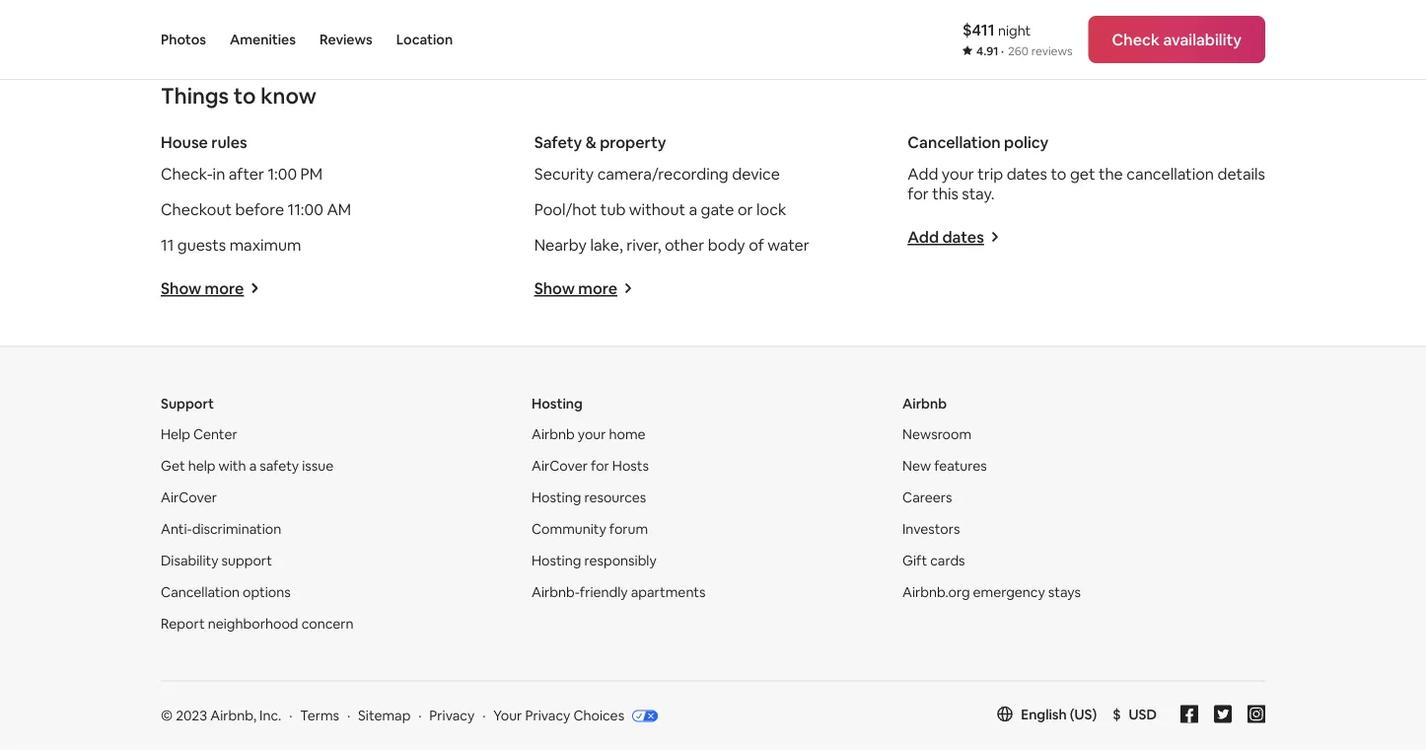 Task type: describe. For each thing, give the bounding box(es) containing it.
hosting for hosting resources
[[532, 489, 582, 507]]

0 horizontal spatial dates
[[943, 227, 985, 248]]

11:00
[[288, 199, 324, 220]]

show more button for lake,
[[535, 279, 634, 299]]

anti-discrimination link
[[161, 521, 281, 538]]

$411 night
[[963, 19, 1031, 39]]

get
[[161, 457, 185, 475]]

careers link
[[903, 489, 953, 507]]

1:00
[[268, 164, 297, 184]]

lake,
[[591, 235, 623, 255]]

© 2023 airbnb, inc.
[[161, 707, 282, 725]]

body
[[708, 235, 746, 255]]

airbnb your home link
[[532, 426, 646, 444]]

concern
[[302, 615, 354, 633]]

to inside add your trip dates to get the cancellation details for this stay.
[[1051, 164, 1067, 184]]

dates inside add your trip dates to get the cancellation details for this stay.
[[1007, 164, 1048, 184]]

disability support
[[161, 552, 272, 570]]

your for airbnb
[[578, 426, 606, 444]]

cards
[[931, 552, 966, 570]]

am
[[327, 199, 351, 220]]

your
[[494, 707, 522, 725]]

11
[[161, 235, 174, 255]]

safety
[[260, 457, 299, 475]]

show more button for guests
[[161, 279, 260, 299]]

airbnb.org
[[903, 584, 971, 601]]

things to know
[[161, 82, 317, 110]]

hosting for hosting
[[532, 395, 583, 412]]

add dates button
[[908, 227, 1001, 248]]

nearby lake, river, other body of water
[[535, 235, 810, 255]]

pool/hot
[[535, 199, 597, 220]]

terms link
[[300, 707, 340, 725]]

disability support link
[[161, 552, 272, 570]]

your privacy choices
[[494, 707, 625, 725]]

get help with a safety issue link
[[161, 457, 334, 475]]

&
[[586, 132, 597, 152]]

check availability button
[[1089, 16, 1266, 63]]

disability
[[161, 552, 219, 570]]

photos
[[161, 31, 206, 48]]

neighborhood
[[208, 615, 299, 633]]

cancellation policy
[[908, 132, 1049, 152]]

security
[[535, 164, 594, 184]]

show for nearby
[[535, 279, 575, 299]]

navigate to twitter image
[[1215, 706, 1233, 723]]

hosting for hosting responsibly
[[532, 552, 582, 570]]

location button
[[396, 0, 453, 79]]

1 privacy from the left
[[430, 707, 475, 725]]

show more for lake,
[[535, 279, 618, 299]]

emergency
[[974, 584, 1046, 601]]

gift
[[903, 552, 928, 570]]

for inside add your trip dates to get the cancellation details for this stay.
[[908, 183, 929, 204]]

water
[[768, 235, 810, 255]]

checkout before 11:00 am
[[161, 199, 351, 220]]

©
[[161, 707, 173, 725]]

english
[[1022, 706, 1068, 723]]

know
[[261, 82, 317, 110]]

your for add
[[942, 164, 975, 184]]

show for 11
[[161, 279, 202, 299]]

add for add dates
[[908, 227, 940, 248]]

responsibly
[[585, 552, 657, 570]]

$411
[[963, 19, 995, 39]]

maximum
[[230, 235, 301, 255]]

check-
[[161, 164, 213, 184]]

pm
[[301, 164, 323, 184]]

guests
[[177, 235, 226, 255]]

cancellation options link
[[161, 584, 291, 601]]

0 vertical spatial to
[[234, 82, 256, 110]]

1 vertical spatial for
[[591, 457, 610, 475]]

new features link
[[903, 457, 988, 475]]

4.91 · 260 reviews
[[977, 43, 1073, 59]]

english (us)
[[1022, 706, 1098, 723]]

community forum link
[[532, 521, 648, 538]]

report neighborhood concern
[[161, 615, 354, 633]]

center
[[193, 426, 238, 444]]

home
[[609, 426, 646, 444]]

house rules
[[161, 132, 247, 152]]

privacy inside the 'your privacy choices' link
[[525, 707, 571, 725]]

check-in after 1:00 pm
[[161, 164, 323, 184]]

issue
[[302, 457, 334, 475]]

amenities button
[[230, 0, 296, 79]]

nearby
[[535, 235, 587, 255]]

new
[[903, 457, 932, 475]]

report
[[161, 615, 205, 633]]

of
[[749, 235, 765, 255]]

reviews button
[[320, 0, 373, 79]]

260
[[1009, 43, 1029, 59]]



Task type: vqa. For each thing, say whether or not it's contained in the screenshot.
REQUIRED
no



Task type: locate. For each thing, give the bounding box(es) containing it.
more for guests
[[205, 279, 244, 299]]

your inside add your trip dates to get the cancellation details for this stay.
[[942, 164, 975, 184]]

1 horizontal spatial for
[[908, 183, 929, 204]]

cancellation
[[908, 132, 1001, 152], [161, 584, 240, 601]]

gift cards
[[903, 552, 966, 570]]

help
[[188, 457, 216, 475]]

1 vertical spatial hosting
[[532, 489, 582, 507]]

house
[[161, 132, 208, 152]]

1 vertical spatial ·
[[289, 707, 293, 725]]

checkout
[[161, 199, 232, 220]]

cancellation up trip
[[908, 132, 1001, 152]]

show more button down "guests"
[[161, 279, 260, 299]]

help
[[161, 426, 190, 444]]

hosting up "airbnb your home" link
[[532, 395, 583, 412]]

show more for guests
[[161, 279, 244, 299]]

0 horizontal spatial show
[[161, 279, 202, 299]]

aircover for aircover link
[[161, 489, 217, 507]]

more for lake,
[[579, 279, 618, 299]]

2 show from the left
[[535, 279, 575, 299]]

airbnb.org emergency stays
[[903, 584, 1082, 601]]

airbnb-friendly apartments link
[[532, 584, 706, 601]]

the
[[1099, 164, 1124, 184]]

1 horizontal spatial a
[[689, 199, 698, 220]]

navigate to instagram image
[[1248, 706, 1266, 723]]

sitemap
[[358, 707, 411, 725]]

(us)
[[1070, 706, 1098, 723]]

anti-discrimination
[[161, 521, 281, 538]]

check availability
[[1113, 29, 1242, 49]]

location
[[396, 31, 453, 48]]

1 show more from the left
[[161, 279, 244, 299]]

2 vertical spatial hosting
[[532, 552, 582, 570]]

2 add from the top
[[908, 227, 940, 248]]

airbnb-friendly apartments
[[532, 584, 706, 601]]

aircover down "airbnb your home" link
[[532, 457, 588, 475]]

options
[[243, 584, 291, 601]]

for left hosts
[[591, 457, 610, 475]]

1 show more button from the left
[[161, 279, 260, 299]]

cancellation down disability
[[161, 584, 240, 601]]

2 privacy from the left
[[525, 707, 571, 725]]

get help with a safety issue
[[161, 457, 334, 475]]

your privacy choices link
[[494, 707, 658, 726]]

your
[[942, 164, 975, 184], [578, 426, 606, 444]]

0 horizontal spatial to
[[234, 82, 256, 110]]

1 more from the left
[[205, 279, 244, 299]]

show more down "guests"
[[161, 279, 244, 299]]

a right with at the bottom left of the page
[[249, 457, 257, 475]]

for left this
[[908, 183, 929, 204]]

navigate to facebook image
[[1181, 706, 1199, 723]]

1 horizontal spatial ·
[[1002, 43, 1005, 59]]

aircover
[[532, 457, 588, 475], [161, 489, 217, 507]]

0 vertical spatial cancellation
[[908, 132, 1001, 152]]

get
[[1071, 164, 1096, 184]]

0 horizontal spatial privacy
[[430, 707, 475, 725]]

2 show more from the left
[[535, 279, 618, 299]]

0 vertical spatial ·
[[1002, 43, 1005, 59]]

add inside add your trip dates to get the cancellation details for this stay.
[[908, 164, 939, 184]]

terms
[[300, 707, 340, 725]]

in
[[213, 164, 225, 184]]

apartments
[[631, 584, 706, 601]]

2 hosting from the top
[[532, 489, 582, 507]]

more down "lake,"
[[579, 279, 618, 299]]

show
[[161, 279, 202, 299], [535, 279, 575, 299]]

0 vertical spatial a
[[689, 199, 698, 220]]

add left stay. at the right top
[[908, 164, 939, 184]]

0 vertical spatial your
[[942, 164, 975, 184]]

1 horizontal spatial your
[[942, 164, 975, 184]]

airbnb-
[[532, 584, 580, 601]]

features
[[935, 457, 988, 475]]

1 horizontal spatial show more button
[[535, 279, 634, 299]]

show down "nearby"
[[535, 279, 575, 299]]

support
[[161, 395, 214, 412]]

1 vertical spatial dates
[[943, 227, 985, 248]]

0 vertical spatial aircover
[[532, 457, 588, 475]]

· right inc.
[[289, 707, 293, 725]]

english (us) button
[[998, 706, 1098, 723]]

hosting up the community
[[532, 489, 582, 507]]

1 horizontal spatial more
[[579, 279, 618, 299]]

0 vertical spatial airbnb
[[903, 395, 947, 412]]

trip
[[978, 164, 1004, 184]]

device
[[732, 164, 780, 184]]

hosting up airbnb-
[[532, 552, 582, 570]]

0 horizontal spatial show more button
[[161, 279, 260, 299]]

$
[[1113, 706, 1122, 723]]

1 horizontal spatial dates
[[1007, 164, 1048, 184]]

1 vertical spatial aircover
[[161, 489, 217, 507]]

cancellation options
[[161, 584, 291, 601]]

dates down policy
[[1007, 164, 1048, 184]]

aircover link
[[161, 489, 217, 507]]

to left know in the left top of the page
[[234, 82, 256, 110]]

lock
[[757, 199, 787, 220]]

0 horizontal spatial show more
[[161, 279, 244, 299]]

airbnb up aircover for hosts
[[532, 426, 575, 444]]

add for add your trip dates to get the cancellation details for this stay.
[[908, 164, 939, 184]]

0 vertical spatial add
[[908, 164, 939, 184]]

this
[[933, 183, 959, 204]]

· right 4.91
[[1002, 43, 1005, 59]]

1 vertical spatial add
[[908, 227, 940, 248]]

property
[[600, 132, 667, 152]]

1 vertical spatial your
[[578, 426, 606, 444]]

1 horizontal spatial cancellation
[[908, 132, 1001, 152]]

airbnb for airbnb
[[903, 395, 947, 412]]

a for gate
[[689, 199, 698, 220]]

a for safety
[[249, 457, 257, 475]]

cancellation for cancellation options
[[161, 584, 240, 601]]

careers
[[903, 489, 953, 507]]

show more down "nearby"
[[535, 279, 618, 299]]

privacy left the your
[[430, 707, 475, 725]]

airbnb up the newsroom link
[[903, 395, 947, 412]]

1 horizontal spatial privacy
[[525, 707, 571, 725]]

hosting
[[532, 395, 583, 412], [532, 489, 582, 507], [532, 552, 582, 570]]

your left trip
[[942, 164, 975, 184]]

your up aircover for hosts
[[578, 426, 606, 444]]

1 horizontal spatial airbnb
[[903, 395, 947, 412]]

hosting responsibly
[[532, 552, 657, 570]]

add dates
[[908, 227, 985, 248]]

2 more from the left
[[579, 279, 618, 299]]

add down this
[[908, 227, 940, 248]]

aircover for aircover for hosts
[[532, 457, 588, 475]]

policy
[[1005, 132, 1049, 152]]

1 horizontal spatial show
[[535, 279, 575, 299]]

gift cards link
[[903, 552, 966, 570]]

1 vertical spatial to
[[1051, 164, 1067, 184]]

amenities
[[230, 31, 296, 48]]

check
[[1113, 29, 1161, 49]]

dates down stay. at the right top
[[943, 227, 985, 248]]

airbnb for airbnb your home
[[532, 426, 575, 444]]

1 hosting from the top
[[532, 395, 583, 412]]

show more button
[[161, 279, 260, 299], [535, 279, 634, 299]]

1 vertical spatial a
[[249, 457, 257, 475]]

0 horizontal spatial your
[[578, 426, 606, 444]]

more down the 11 guests maximum in the left top of the page
[[205, 279, 244, 299]]

camera/recording
[[598, 164, 729, 184]]

1 show from the left
[[161, 279, 202, 299]]

availability
[[1164, 29, 1242, 49]]

river,
[[627, 235, 662, 255]]

hosts
[[613, 457, 649, 475]]

show more button down "lake,"
[[535, 279, 634, 299]]

0 horizontal spatial ·
[[289, 707, 293, 725]]

resources
[[585, 489, 647, 507]]

1 add from the top
[[908, 164, 939, 184]]

help center link
[[161, 426, 238, 444]]

0 horizontal spatial for
[[591, 457, 610, 475]]

4.91
[[977, 43, 999, 59]]

stays
[[1049, 584, 1082, 601]]

1 horizontal spatial to
[[1051, 164, 1067, 184]]

1 horizontal spatial show more
[[535, 279, 618, 299]]

0 vertical spatial hosting
[[532, 395, 583, 412]]

2 show more button from the left
[[535, 279, 634, 299]]

things
[[161, 82, 229, 110]]

0 vertical spatial dates
[[1007, 164, 1048, 184]]

1 vertical spatial airbnb
[[532, 426, 575, 444]]

inc.
[[260, 707, 282, 725]]

new features
[[903, 457, 988, 475]]

privacy
[[430, 707, 475, 725], [525, 707, 571, 725]]

cancellation for cancellation policy
[[908, 132, 1001, 152]]

investors link
[[903, 521, 961, 538]]

gate
[[701, 199, 735, 220]]

0 horizontal spatial more
[[205, 279, 244, 299]]

0 horizontal spatial cancellation
[[161, 584, 240, 601]]

show more
[[161, 279, 244, 299], [535, 279, 618, 299]]

0 horizontal spatial a
[[249, 457, 257, 475]]

usd
[[1130, 706, 1158, 723]]

forum
[[610, 521, 648, 538]]

reviews
[[320, 31, 373, 48]]

show down 11
[[161, 279, 202, 299]]

3 hosting from the top
[[532, 552, 582, 570]]

tub
[[601, 199, 626, 220]]

reviews
[[1032, 43, 1073, 59]]

night
[[999, 21, 1031, 39]]

1 horizontal spatial aircover
[[532, 457, 588, 475]]

aircover up anti-
[[161, 489, 217, 507]]

a left gate
[[689, 199, 698, 220]]

to left get
[[1051, 164, 1067, 184]]

privacy right the your
[[525, 707, 571, 725]]

hosting responsibly link
[[532, 552, 657, 570]]

2023
[[176, 707, 207, 725]]

0 horizontal spatial airbnb
[[532, 426, 575, 444]]

$ usd
[[1113, 706, 1158, 723]]

report neighborhood concern link
[[161, 615, 354, 633]]

choices
[[574, 707, 625, 725]]

0 horizontal spatial aircover
[[161, 489, 217, 507]]

support
[[222, 552, 272, 570]]

1 vertical spatial cancellation
[[161, 584, 240, 601]]

·
[[1002, 43, 1005, 59], [289, 707, 293, 725]]

0 vertical spatial for
[[908, 183, 929, 204]]



